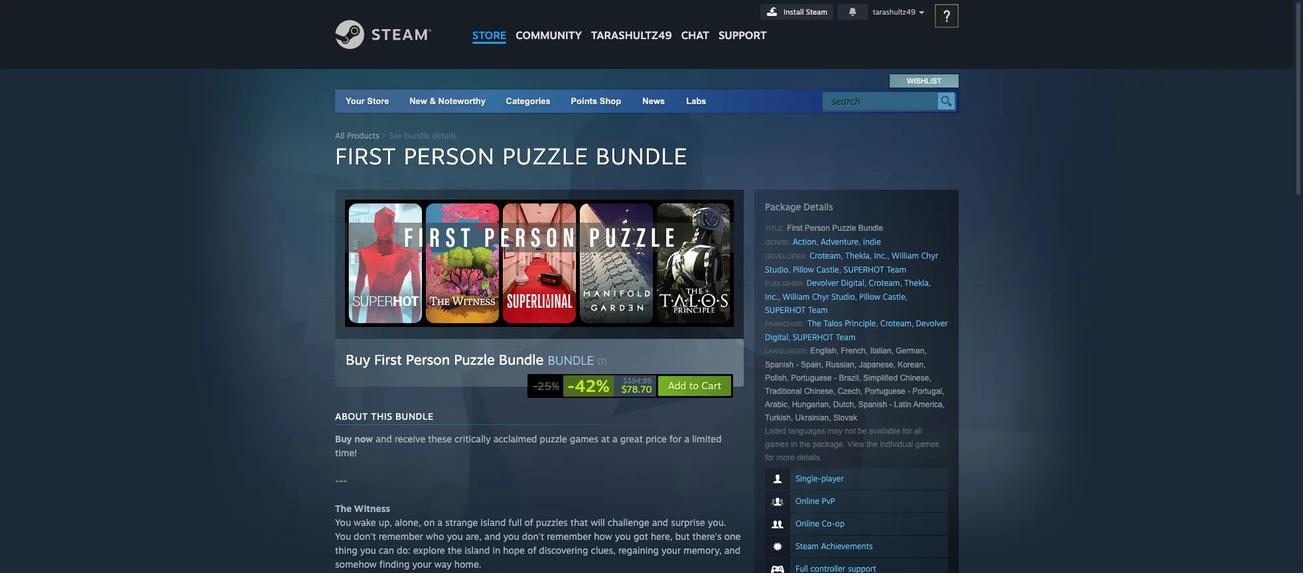 Task type: vqa. For each thing, say whether or not it's contained in the screenshot.
William Chyr Studio
yes



Task type: locate. For each thing, give the bounding box(es) containing it.
2 vertical spatial person
[[406, 351, 450, 368]]

0 horizontal spatial inc.
[[765, 292, 778, 302]]

1 vertical spatial person
[[805, 224, 830, 233]]

you up hope
[[503, 531, 519, 542]]

available
[[869, 427, 900, 436]]

puzzle
[[540, 433, 567, 445]]

croteam link down adventure link
[[810, 251, 841, 261]]

portuguese down the simplified on the bottom of page
[[865, 387, 905, 396]]

0 horizontal spatial thekla,
[[845, 251, 872, 261]]

1 horizontal spatial devolver
[[916, 318, 948, 328]]

for left the more
[[765, 453, 774, 462]]

0 vertical spatial bundle
[[596, 142, 688, 170]]

team up "talos"
[[808, 305, 828, 315]]

buy up time!
[[335, 433, 352, 445]]

superhot team link
[[844, 265, 906, 275], [765, 305, 828, 315], [793, 332, 856, 342]]

1 vertical spatial portuguese
[[865, 387, 905, 396]]

you up thing
[[335, 531, 351, 542]]

0 horizontal spatial remember
[[379, 531, 423, 542]]

for
[[903, 427, 912, 436], [669, 433, 682, 445], [765, 453, 774, 462]]

german,
[[896, 346, 927, 356]]

support
[[719, 29, 767, 42]]

(?)
[[598, 357, 607, 367]]

william chyr studio link
[[765, 251, 938, 275], [783, 292, 855, 302]]

online left pvp
[[796, 496, 819, 506]]

studio
[[765, 265, 788, 275], [831, 292, 855, 302]]

don't down puzzles
[[522, 531, 544, 542]]

1 vertical spatial pillow castle link
[[859, 292, 905, 302]]

william chyr studio link up "talos"
[[783, 292, 855, 302]]

1 horizontal spatial pillow
[[859, 292, 881, 302]]

1 horizontal spatial digital
[[841, 278, 864, 288]]

1 horizontal spatial william
[[892, 251, 919, 261]]

and
[[376, 433, 392, 445], [652, 517, 668, 528], [484, 531, 501, 542], [724, 545, 741, 556]]

chinese, up hungarian, at right bottom
[[804, 387, 836, 396]]

your store link
[[346, 96, 389, 106]]

1 vertical spatial castle
[[883, 292, 905, 302]]

team down the talos principle link
[[836, 332, 856, 342]]

title:
[[765, 225, 785, 232]]

games down all
[[915, 440, 939, 449]]

0 vertical spatial steam
[[806, 7, 827, 17]]

in up the more
[[791, 440, 797, 449]]

croteam down william chyr studio
[[869, 278, 900, 288]]

0 vertical spatial puzzle
[[502, 142, 588, 170]]

devolver inside the devolver digital
[[916, 318, 948, 328]]

and right now
[[376, 433, 392, 445]]

a
[[612, 433, 618, 445], [684, 433, 690, 445], [437, 517, 443, 528]]

adventure link
[[821, 237, 859, 247]]

the right view
[[867, 440, 878, 449]]

0 horizontal spatial spanish
[[765, 360, 794, 370]]

&
[[430, 96, 436, 106]]

1 vertical spatial bundle
[[395, 411, 434, 422]]

do:
[[397, 545, 411, 556]]

bundle inside 'all products >   see bundle details first person puzzle bundle'
[[596, 142, 688, 170]]

0 horizontal spatial for
[[669, 433, 682, 445]]

online co-op link
[[765, 514, 948, 535]]

0 horizontal spatial portuguese
[[791, 374, 832, 383]]

1 vertical spatial chinese,
[[804, 387, 836, 396]]

0 vertical spatial inc.
[[874, 251, 887, 261]]

bundle
[[405, 131, 430, 141], [395, 411, 434, 422]]

0 vertical spatial chinese,
[[900, 374, 931, 383]]

1 vertical spatial superhot
[[765, 305, 806, 315]]

remember up do:
[[379, 531, 423, 542]]

1 vertical spatial you
[[335, 531, 351, 542]]

not
[[845, 427, 856, 436]]

0 horizontal spatial bundle
[[499, 351, 544, 368]]

online pvp link
[[765, 491, 948, 512]]

0 horizontal spatial the
[[335, 503, 352, 514]]

2 online from the top
[[796, 519, 819, 529]]

the down ---
[[335, 503, 352, 514]]

first up about this bundle
[[374, 351, 402, 368]]

2 horizontal spatial bundle
[[858, 224, 883, 233]]

2 horizontal spatial for
[[903, 427, 912, 436]]

games inside and receive these critically acclaimed puzzle games at a great price for a limited time!
[[570, 433, 598, 445]]

1 vertical spatial bundle
[[858, 224, 883, 233]]

croteam link down william chyr studio
[[869, 278, 900, 288]]

for left all
[[903, 427, 912, 436]]

1 vertical spatial digital
[[765, 332, 788, 342]]

online inside online co-op link
[[796, 519, 819, 529]]

korean,
[[898, 360, 926, 370]]

bundle up 'receive' in the left bottom of the page
[[395, 411, 434, 422]]

digital inside the devolver digital
[[765, 332, 788, 342]]

a left the limited
[[684, 433, 690, 445]]

the up , superhot team
[[807, 318, 821, 328]]

digital down franchise:
[[765, 332, 788, 342]]

1 horizontal spatial games
[[765, 440, 789, 449]]

you left can
[[360, 545, 376, 556]]

1 horizontal spatial for
[[765, 453, 774, 462]]

pillow
[[793, 265, 814, 275], [859, 292, 881, 302]]

superhot team link up franchise:
[[765, 305, 828, 315]]

steam down online co-op
[[796, 541, 819, 551]]

devolver digital link up the 'french,'
[[765, 318, 948, 342]]

of right "full" on the left of page
[[525, 517, 533, 528]]

studio inside william chyr studio
[[765, 265, 788, 275]]

your down here,
[[661, 545, 681, 556]]

memory,
[[684, 545, 722, 556]]

,
[[816, 238, 819, 247], [859, 238, 861, 247], [841, 251, 843, 261], [887, 251, 890, 261], [788, 265, 791, 275], [839, 265, 841, 275], [864, 279, 867, 288], [900, 279, 902, 288], [778, 293, 780, 302], [855, 293, 857, 302], [905, 293, 908, 302], [876, 319, 878, 328], [912, 319, 914, 328], [788, 333, 791, 342]]

team up devolver digital , croteam ,
[[887, 265, 906, 275]]

surprise
[[671, 517, 705, 528]]

croteam down adventure link
[[810, 251, 841, 261]]

2 horizontal spatial team
[[887, 265, 906, 275]]

2 vertical spatial puzzle
[[454, 351, 495, 368]]

1 horizontal spatial spanish
[[858, 400, 887, 409]]

now
[[354, 433, 373, 445]]

first person puzzle bundle image
[[345, 200, 734, 327]]

0 horizontal spatial studio
[[765, 265, 788, 275]]

spain,
[[801, 360, 823, 370]]

chyr inside william chyr studio
[[921, 251, 938, 261]]

view
[[847, 440, 864, 449]]

0 horizontal spatial chyr
[[812, 292, 829, 302]]

inc.
[[874, 251, 887, 261], [765, 292, 778, 302]]

community
[[516, 29, 582, 42]]

0 horizontal spatial in
[[493, 545, 500, 556]]

in left hope
[[493, 545, 500, 556]]

croteam
[[810, 251, 841, 261], [869, 278, 900, 288], [880, 318, 912, 328]]

co-
[[822, 519, 835, 529]]

spanish down czech,
[[858, 400, 887, 409]]

pillow castle link down title: first person puzzle bundle genre: action , adventure , indie developer:
[[793, 265, 839, 275]]

of right hope
[[528, 545, 536, 556]]

person for buy
[[406, 351, 450, 368]]

0 horizontal spatial pillow
[[793, 265, 814, 275]]

the
[[807, 318, 821, 328], [335, 503, 352, 514]]

1 horizontal spatial remember
[[547, 531, 591, 542]]

package.
[[813, 440, 845, 449]]

thekla, inc. link down ', pillow castle , superhot team'
[[765, 278, 931, 302]]

croteam link up italian,
[[880, 318, 912, 328]]

42%
[[575, 376, 610, 396]]

bundle down news link
[[596, 142, 688, 170]]

1 vertical spatial studio
[[831, 292, 855, 302]]

may
[[827, 427, 842, 436]]

devolver up , william chyr studio , pillow castle , superhot team
[[807, 278, 839, 288]]

0 vertical spatial william
[[892, 251, 919, 261]]

thekla, inc. link down indie link
[[845, 251, 887, 261]]

1 horizontal spatial bundle
[[596, 142, 688, 170]]

these
[[428, 433, 452, 445]]

thekla, inside thekla, inc.
[[904, 278, 931, 288]]

indie
[[863, 237, 881, 247]]

superhot up franchise:
[[765, 305, 806, 315]]

william chyr studio link up devolver digital , croteam ,
[[765, 251, 938, 275]]

1 horizontal spatial inc.
[[874, 251, 887, 261]]

puzzle inside title: first person puzzle bundle genre: action , adventure , indie developer:
[[832, 224, 856, 233]]

brazil,
[[839, 374, 861, 383]]

superhot team link up english,
[[793, 332, 856, 342]]

here,
[[651, 531, 673, 542]]

0 horizontal spatial a
[[437, 517, 443, 528]]

languages
[[788, 427, 825, 436]]

2 horizontal spatial puzzle
[[832, 224, 856, 233]]

william down publisher:
[[783, 292, 810, 302]]

chinese, down korean,
[[900, 374, 931, 383]]

first up "action" at the top right
[[787, 224, 803, 233]]

the up way
[[448, 545, 462, 556]]

0 horizontal spatial team
[[808, 305, 828, 315]]

traditional
[[765, 387, 802, 396]]

for inside and receive these critically acclaimed puzzle games at a great price for a limited time!
[[669, 433, 682, 445]]

first inside 'all products >   see bundle details first person puzzle bundle'
[[335, 142, 396, 170]]

buy up about
[[346, 351, 370, 368]]

english, french, italian, german, spanish - spain, russian, japanese, korean, polish, portuguese - brazil, simplified chinese, traditional chinese, czech, portuguese - portugal, arabic, hungarian, dutch, spanish - latin america, turkish, ukrainian, slovak listed languages may not be available for all games in the package. view the individual games for more details.
[[765, 346, 945, 462]]

about
[[335, 411, 368, 422]]

-25%
[[533, 380, 559, 393]]

noteworthy
[[438, 96, 486, 106]]

1 vertical spatial devolver
[[916, 318, 948, 328]]

studio up publisher:
[[765, 265, 788, 275]]

your down explore on the left bottom of the page
[[412, 559, 432, 570]]

puzzle inside 'all products >   see bundle details first person puzzle bundle'
[[502, 142, 588, 170]]

but
[[675, 531, 690, 542]]

island left "full" on the left of page
[[480, 517, 506, 528]]

superhot inside , william chyr studio , pillow castle , superhot team
[[765, 305, 806, 315]]

1 vertical spatial pillow
[[859, 292, 881, 302]]

0 vertical spatial your
[[661, 545, 681, 556]]

you
[[335, 517, 351, 528], [335, 531, 351, 542]]

puzzle
[[502, 142, 588, 170], [832, 224, 856, 233], [454, 351, 495, 368]]

digital down ', pillow castle , superhot team'
[[841, 278, 864, 288]]

person inside title: first person puzzle bundle genre: action , adventure , indie developer:
[[805, 224, 830, 233]]

castle down devolver digital , croteam ,
[[883, 292, 905, 302]]

0 vertical spatial william chyr studio link
[[765, 251, 938, 275]]

the inside the witness you wake up, alone, on a strange island full of puzzles that will challenge and surprise you. you don't remember who you are, and you don't remember how you got here, but there's one thing you can do: explore the island in hope of discovering clues, regaining your memory, and somehow finding your way home.
[[448, 545, 462, 556]]

and inside and receive these critically acclaimed puzzle games at a great price for a limited time!
[[376, 433, 392, 445]]

games down listed
[[765, 440, 789, 449]]

1 vertical spatial first
[[787, 224, 803, 233]]

bundle up indie link
[[858, 224, 883, 233]]

inc. down publisher:
[[765, 292, 778, 302]]

how
[[594, 531, 612, 542]]

you left wake in the bottom left of the page
[[335, 517, 351, 528]]

person
[[404, 142, 495, 170], [805, 224, 830, 233], [406, 351, 450, 368]]

steam right install
[[806, 7, 827, 17]]

1 online from the top
[[796, 496, 819, 506]]

, william chyr studio , pillow castle , superhot team
[[765, 292, 908, 315]]

buy for now
[[335, 433, 352, 445]]

bundle for buy
[[499, 351, 544, 368]]

principle
[[845, 318, 876, 328]]

1 vertical spatial puzzle
[[832, 224, 856, 233]]

in inside english, french, italian, german, spanish - spain, russian, japanese, korean, polish, portuguese - brazil, simplified chinese, traditional chinese, czech, portuguese - portugal, arabic, hungarian, dutch, spanish - latin america, turkish, ukrainian, slovak listed languages may not be available for all games in the package. view the individual games for more details.
[[791, 440, 797, 449]]

franchise: the talos principle , croteam ,
[[765, 318, 916, 328]]

superhot team link up devolver digital , croteam ,
[[844, 265, 906, 275]]

0 vertical spatial chyr
[[921, 251, 938, 261]]

the down languages
[[800, 440, 811, 449]]

clues,
[[591, 545, 616, 556]]

person inside 'all products >   see bundle details first person puzzle bundle'
[[404, 142, 495, 170]]

online left co-
[[796, 519, 819, 529]]

bundle up -25%
[[499, 351, 544, 368]]

first inside title: first person puzzle bundle genre: action , adventure , indie developer:
[[787, 224, 803, 233]]

1 horizontal spatial puzzle
[[502, 142, 588, 170]]

0 vertical spatial first
[[335, 142, 396, 170]]

devolver digital link down ', pillow castle , superhot team'
[[807, 278, 864, 288]]

1 horizontal spatial the
[[807, 318, 821, 328]]

inc. down indie link
[[874, 251, 887, 261]]

superhot up devolver digital , croteam ,
[[844, 265, 884, 275]]

there's
[[692, 531, 722, 542]]

1 horizontal spatial don't
[[522, 531, 544, 542]]

0 vertical spatial devolver
[[807, 278, 839, 288]]

labs link
[[676, 90, 717, 113]]

pillow down developer:
[[793, 265, 814, 275]]

bundle right see
[[405, 131, 430, 141]]

franchise:
[[765, 320, 805, 328]]

1 vertical spatial the
[[335, 503, 352, 514]]

island down are,
[[465, 545, 490, 556]]

all products link
[[335, 131, 379, 141]]

a right on
[[437, 517, 443, 528]]

a right the at
[[612, 433, 618, 445]]

player
[[821, 474, 844, 484]]

0 horizontal spatial your
[[412, 559, 432, 570]]

time!
[[335, 447, 357, 458]]

online inside online pvp 'link'
[[796, 496, 819, 506]]

devolver up german, at the bottom right
[[916, 318, 948, 328]]

portuguese
[[791, 374, 832, 383], [865, 387, 905, 396]]

games left the at
[[570, 433, 598, 445]]

pillow down devolver digital , croteam ,
[[859, 292, 881, 302]]

0 vertical spatial spanish
[[765, 360, 794, 370]]

that
[[570, 517, 588, 528]]

2 remember from the left
[[547, 531, 591, 542]]

simplified
[[863, 374, 898, 383]]

superhot up english,
[[793, 332, 833, 342]]

william
[[892, 251, 919, 261], [783, 292, 810, 302]]

william up devolver digital , croteam ,
[[892, 251, 919, 261]]

you
[[447, 531, 463, 542], [503, 531, 519, 542], [615, 531, 631, 542], [360, 545, 376, 556]]

1 horizontal spatial in
[[791, 440, 797, 449]]

studio down devolver digital , croteam ,
[[831, 292, 855, 302]]

0 horizontal spatial digital
[[765, 332, 788, 342]]

spanish up the polish,
[[765, 360, 794, 370]]

don't down wake in the bottom left of the page
[[354, 531, 376, 542]]

castle down croteam , thekla, inc. ,
[[816, 265, 839, 275]]

portuguese down spain,
[[791, 374, 832, 383]]

0 vertical spatial studio
[[765, 265, 788, 275]]

2 vertical spatial first
[[374, 351, 402, 368]]

0 vertical spatial thekla, inc. link
[[845, 251, 887, 261]]

0 vertical spatial the
[[807, 318, 821, 328]]

wishlist link
[[890, 74, 958, 88]]

island
[[480, 517, 506, 528], [465, 545, 490, 556]]

first down products
[[335, 142, 396, 170]]

remember up discovering
[[547, 531, 591, 542]]

for right 'price'
[[669, 433, 682, 445]]

puzzle for title:
[[832, 224, 856, 233]]

william inside , william chyr studio , pillow castle , superhot team
[[783, 292, 810, 302]]

1 horizontal spatial castle
[[883, 292, 905, 302]]

devolver for devolver digital , croteam ,
[[807, 278, 839, 288]]

package
[[765, 201, 801, 212]]

superhot
[[844, 265, 884, 275], [765, 305, 806, 315], [793, 332, 833, 342]]

0 vertical spatial team
[[887, 265, 906, 275]]

online for online pvp
[[796, 496, 819, 506]]

remember
[[379, 531, 423, 542], [547, 531, 591, 542]]

1 vertical spatial thekla,
[[904, 278, 931, 288]]

turkish,
[[765, 413, 793, 423]]

explore
[[413, 545, 445, 556]]

and up here,
[[652, 517, 668, 528]]

1 horizontal spatial the
[[800, 440, 811, 449]]

the talos principle link
[[807, 318, 876, 328]]

pvp
[[822, 496, 835, 506]]

william inside william chyr studio
[[892, 251, 919, 261]]

0 horizontal spatial the
[[448, 545, 462, 556]]

0 horizontal spatial games
[[570, 433, 598, 445]]

pillow castle link down devolver digital , croteam ,
[[859, 292, 905, 302]]

bundle inside title: first person puzzle bundle genre: action , adventure , indie developer:
[[858, 224, 883, 233]]

don't
[[354, 531, 376, 542], [522, 531, 544, 542]]

tarashultz49
[[873, 7, 916, 17], [591, 29, 672, 42]]

0 horizontal spatial william
[[783, 292, 810, 302]]

1 vertical spatial team
[[808, 305, 828, 315]]

1 horizontal spatial a
[[612, 433, 618, 445]]

0 vertical spatial croteam
[[810, 251, 841, 261]]

single-
[[796, 474, 821, 484]]

0 vertical spatial pillow castle link
[[793, 265, 839, 275]]

1 vertical spatial online
[[796, 519, 819, 529]]

0 vertical spatial bundle
[[405, 131, 430, 141]]

support link
[[714, 0, 771, 45]]

0 vertical spatial buy
[[346, 351, 370, 368]]

croteam up italian,
[[880, 318, 912, 328]]

$78.70
[[621, 384, 652, 395]]

news
[[642, 96, 665, 106]]



Task type: describe. For each thing, give the bounding box(es) containing it.
a inside the witness you wake up, alone, on a strange island full of puzzles that will challenge and surprise you. you don't remember who you are, and you don't remember how you got here, but there's one thing you can do: explore the island in hope of discovering clues, regaining your memory, and somehow finding your way home.
[[437, 517, 443, 528]]

0 vertical spatial thekla,
[[845, 251, 872, 261]]

, inside , superhot team
[[788, 333, 791, 342]]

up,
[[379, 517, 392, 528]]

points shop
[[571, 96, 621, 106]]

categories link
[[506, 96, 551, 106]]

individual
[[880, 440, 913, 449]]

indie link
[[863, 237, 881, 247]]

shop
[[600, 96, 621, 106]]

genre:
[[765, 239, 790, 246]]

package details
[[765, 201, 833, 212]]

achievements
[[821, 541, 873, 551]]

1 vertical spatial devolver digital link
[[765, 318, 948, 342]]

latin
[[894, 400, 912, 409]]

op
[[835, 519, 845, 529]]

bundle for title:
[[858, 224, 883, 233]]

points
[[571, 96, 597, 106]]

all products >   see bundle details first person puzzle bundle
[[335, 131, 688, 170]]

about this bundle
[[335, 411, 434, 422]]

0 vertical spatial superhot team link
[[844, 265, 906, 275]]

wake
[[354, 517, 376, 528]]

action
[[793, 237, 816, 247]]

1 horizontal spatial portuguese
[[865, 387, 905, 396]]

1 vertical spatial of
[[528, 545, 536, 556]]

receive
[[395, 433, 425, 445]]

price
[[646, 433, 667, 445]]

0 vertical spatial croteam link
[[810, 251, 841, 261]]

-42%
[[567, 376, 610, 396]]

2 horizontal spatial the
[[867, 440, 878, 449]]

1 vertical spatial spanish
[[858, 400, 887, 409]]

2 horizontal spatial games
[[915, 440, 939, 449]]

alone,
[[395, 517, 421, 528]]

tarashultz49 link
[[586, 0, 677, 48]]

0 vertical spatial castle
[[816, 265, 839, 275]]

more
[[777, 453, 795, 462]]

chyr inside , william chyr studio , pillow castle , superhot team
[[812, 292, 829, 302]]

home.
[[454, 559, 482, 570]]

search text field
[[832, 93, 935, 110]]

1 horizontal spatial tarashultz49
[[873, 7, 916, 17]]

are,
[[466, 531, 482, 542]]

ukrainian,
[[795, 413, 831, 423]]

0 horizontal spatial pillow castle link
[[793, 265, 839, 275]]

way
[[434, 559, 452, 570]]

store
[[472, 29, 506, 42]]

who
[[426, 531, 444, 542]]

1 horizontal spatial your
[[661, 545, 681, 556]]

you down challenge
[[615, 531, 631, 542]]

store
[[367, 96, 389, 106]]

2 vertical spatial superhot team link
[[793, 332, 856, 342]]

new & noteworthy
[[409, 96, 486, 106]]

studio inside , william chyr studio , pillow castle , superhot team
[[831, 292, 855, 302]]

2 vertical spatial croteam link
[[880, 318, 912, 328]]

1 vertical spatial croteam
[[869, 278, 900, 288]]

0 vertical spatial island
[[480, 517, 506, 528]]

0 vertical spatial pillow
[[793, 265, 814, 275]]

dutch,
[[833, 400, 856, 409]]

details
[[432, 131, 457, 141]]

details.
[[797, 453, 822, 462]]

$134.95 $78.70
[[621, 376, 652, 395]]

1 vertical spatial island
[[465, 545, 490, 556]]

2 horizontal spatial a
[[684, 433, 690, 445]]

devolver for devolver digital
[[916, 318, 948, 328]]

, superhot team
[[788, 332, 856, 342]]

title: first person puzzle bundle genre: action , adventure , indie developer:
[[765, 224, 883, 260]]

acclaimed
[[493, 433, 537, 445]]

finding
[[379, 559, 410, 570]]

pillow inside , william chyr studio , pillow castle , superhot team
[[859, 292, 881, 302]]

english,
[[810, 346, 839, 356]]

puzzle for buy
[[454, 351, 495, 368]]

team inside , william chyr studio , pillow castle , superhot team
[[808, 305, 828, 315]]

2 you from the top
[[335, 531, 351, 542]]

buy now
[[335, 433, 373, 445]]

languages:
[[765, 348, 808, 355]]

0 vertical spatial devolver digital link
[[807, 278, 864, 288]]

developer:
[[765, 253, 807, 260]]

inc. inside thekla, inc.
[[765, 292, 778, 302]]

limited
[[692, 433, 722, 445]]

thekla, inc.
[[765, 278, 931, 302]]

2 vertical spatial croteam
[[880, 318, 912, 328]]

and down the one
[[724, 545, 741, 556]]

russian,
[[826, 360, 857, 370]]

your store
[[346, 96, 389, 106]]

italian,
[[870, 346, 894, 356]]

25%
[[538, 380, 559, 393]]

1 vertical spatial your
[[412, 559, 432, 570]]

to
[[689, 380, 699, 392]]

1 vertical spatial thekla, inc. link
[[765, 278, 931, 302]]

1 vertical spatial croteam link
[[869, 278, 900, 288]]

at
[[601, 433, 610, 445]]

add
[[668, 380, 686, 392]]

0 vertical spatial of
[[525, 517, 533, 528]]

2 vertical spatial superhot
[[793, 332, 833, 342]]

devolver digital , croteam ,
[[807, 278, 904, 288]]

first for title:
[[787, 224, 803, 233]]

action link
[[793, 237, 816, 247]]

in inside the witness you wake up, alone, on a strange island full of puzzles that will challenge and surprise you. you don't remember who you are, and you don't remember how you got here, but there's one thing you can do: explore the island in hope of discovering clues, regaining your memory, and somehow finding your way home.
[[493, 545, 500, 556]]

---
[[335, 475, 347, 486]]

digital for devolver digital
[[765, 332, 788, 342]]

chat
[[681, 29, 709, 42]]

store link
[[468, 0, 511, 48]]

great
[[620, 433, 643, 445]]

1 remember from the left
[[379, 531, 423, 542]]

labs
[[686, 96, 706, 106]]

arabic,
[[765, 400, 790, 409]]

0 vertical spatial superhot
[[844, 265, 884, 275]]

talos
[[824, 318, 842, 328]]

hope
[[503, 545, 525, 556]]

all
[[335, 131, 345, 141]]

0 horizontal spatial chinese,
[[804, 387, 836, 396]]

buy for first
[[346, 351, 370, 368]]

digital for devolver digital , croteam ,
[[841, 278, 864, 288]]

person for title:
[[805, 224, 830, 233]]

online for online co-op
[[796, 519, 819, 529]]

categories
[[506, 96, 551, 106]]

1 don't from the left
[[354, 531, 376, 542]]

1 vertical spatial william chyr studio link
[[783, 292, 855, 302]]

1 you from the top
[[335, 517, 351, 528]]

1 horizontal spatial pillow castle link
[[859, 292, 905, 302]]

points shop link
[[560, 90, 632, 113]]

puzzles
[[536, 517, 568, 528]]

1 horizontal spatial team
[[836, 332, 856, 342]]

adventure
[[821, 237, 859, 247]]

the inside the witness you wake up, alone, on a strange island full of puzzles that will challenge and surprise you. you don't remember who you are, and you don't remember how you got here, but there's one thing you can do: explore the island in hope of discovering clues, regaining your memory, and somehow finding your way home.
[[335, 503, 352, 514]]

castle inside , william chyr studio , pillow castle , superhot team
[[883, 292, 905, 302]]

single-player
[[796, 474, 844, 484]]

discovering
[[539, 545, 588, 556]]

1 horizontal spatial chinese,
[[900, 374, 931, 383]]

first for buy
[[374, 351, 402, 368]]

listed
[[765, 427, 786, 436]]

bundle inside 'all products >   see bundle details first person puzzle bundle'
[[405, 131, 430, 141]]

2 don't from the left
[[522, 531, 544, 542]]

0 horizontal spatial tarashultz49
[[591, 29, 672, 42]]

william chyr studio
[[765, 251, 938, 275]]

install steam link
[[760, 4, 833, 20]]

new & noteworthy link
[[409, 96, 486, 106]]

add to cart
[[668, 380, 721, 392]]

online pvp
[[796, 496, 835, 506]]

be
[[858, 427, 867, 436]]

strange
[[445, 517, 478, 528]]

one
[[724, 531, 741, 542]]

1 vertical spatial steam
[[796, 541, 819, 551]]

this
[[371, 411, 392, 422]]

1 vertical spatial superhot team link
[[765, 305, 828, 315]]

and right are,
[[484, 531, 501, 542]]

you down strange
[[447, 531, 463, 542]]

add to cart link
[[657, 376, 732, 397]]



